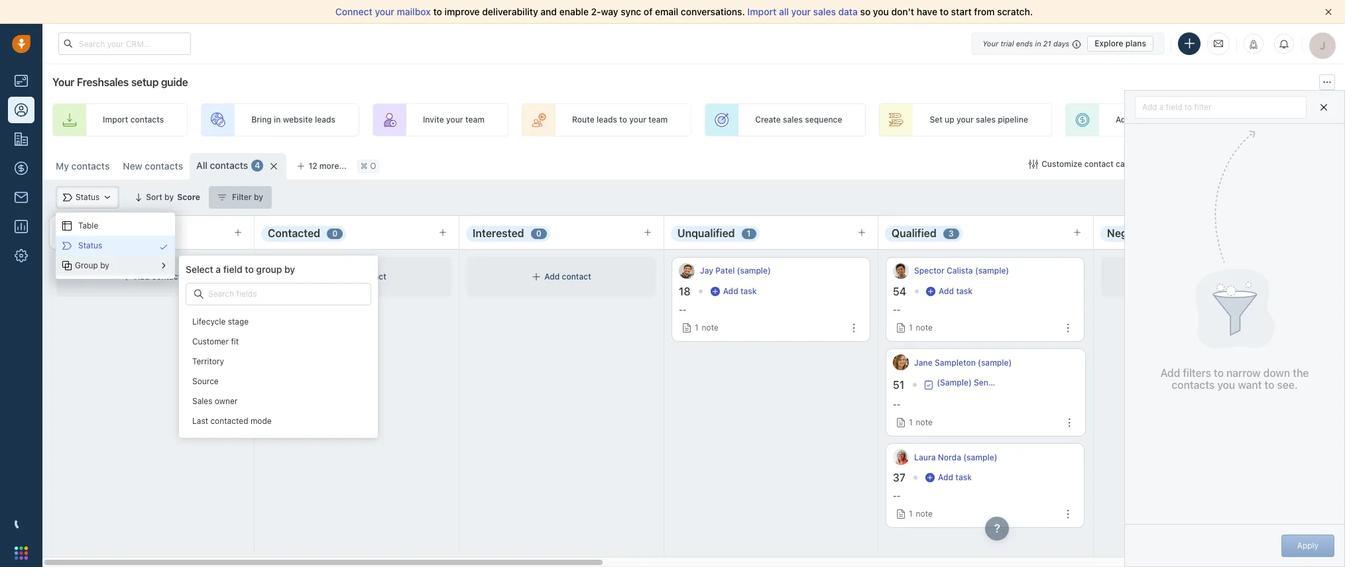 Task type: locate. For each thing, give the bounding box(es) containing it.
sync
[[621, 6, 641, 17]]

0 horizontal spatial container_wx8msf4aqz5i3rn1 image
[[62, 241, 72, 251]]

container_wx8msf4aqz5i3rn1 image left table
[[62, 221, 72, 231]]

sales owner
[[192, 397, 238, 407]]

to right mailbox
[[433, 6, 442, 17]]

from
[[974, 6, 995, 17]]

freshworks switcher image
[[15, 547, 28, 560]]

sales
[[192, 397, 212, 407]]

container_wx8msf4aqz5i3rn1 image
[[62, 241, 72, 251], [159, 243, 168, 252]]

connect
[[335, 6, 373, 17]]

0 horizontal spatial to
[[245, 264, 254, 275]]

conversations.
[[681, 6, 745, 17]]

by
[[100, 261, 109, 271], [284, 264, 295, 275]]

explore plans link
[[1088, 35, 1154, 51]]

container_wx8msf4aqz5i3rn1 image left select
[[159, 261, 168, 271]]

to
[[433, 6, 442, 17], [940, 6, 949, 17], [245, 264, 254, 275]]

table
[[78, 221, 98, 231]]

plans
[[1126, 38, 1146, 48]]

a
[[216, 264, 221, 275]]

select a field to group by menu
[[56, 213, 378, 438]]

lifecycle
[[192, 317, 226, 327]]

explore
[[1095, 38, 1124, 48]]

your
[[375, 6, 394, 17], [791, 6, 811, 17]]

group by menu item
[[56, 256, 175, 276]]

your right all
[[791, 6, 811, 17]]

deliverability
[[482, 6, 538, 17]]

group by
[[75, 261, 109, 271]]

send email image
[[1214, 38, 1223, 49]]

1 horizontal spatial your
[[791, 6, 811, 17]]

connect your mailbox link
[[335, 6, 433, 17]]

to right the field at the left of page
[[245, 264, 254, 275]]

shade muted image
[[1070, 38, 1081, 49]]

your left mailbox
[[375, 6, 394, 17]]

container_wx8msf4aqz5i3rn1 image
[[62, 221, 72, 231], [62, 261, 72, 271], [159, 261, 168, 271], [194, 290, 204, 299]]

scratch.
[[997, 6, 1033, 17]]

to inside menu
[[245, 264, 254, 275]]

lifecycle stage
[[192, 317, 249, 327]]

Search fields field
[[207, 288, 297, 301]]

1 horizontal spatial container_wx8msf4aqz5i3rn1 image
[[159, 243, 168, 252]]

group
[[256, 264, 282, 275]]

0 horizontal spatial by
[[100, 261, 109, 271]]

import all your sales data link
[[748, 6, 860, 17]]

last contacted mode
[[192, 417, 272, 427]]

1 horizontal spatial to
[[433, 6, 442, 17]]

customer fit
[[192, 337, 239, 347]]

way
[[601, 6, 618, 17]]

2 horizontal spatial to
[[940, 6, 949, 17]]

to for by
[[245, 264, 254, 275]]

to left the start
[[940, 6, 949, 17]]

container_wx8msf4aqz5i3rn1 image up group by menu item
[[159, 243, 168, 252]]

contacted
[[210, 417, 248, 427]]

explore plans
[[1095, 38, 1146, 48]]

container_wx8msf4aqz5i3rn1 image left status in the top of the page
[[62, 241, 72, 251]]

to for deliverability
[[433, 6, 442, 17]]

0 horizontal spatial your
[[375, 6, 394, 17]]

you
[[873, 6, 889, 17]]

source
[[192, 377, 219, 387]]

don't
[[892, 6, 915, 17]]

of
[[644, 6, 653, 17]]



Task type: vqa. For each thing, say whether or not it's contained in the screenshot.
the left your
yes



Task type: describe. For each thing, give the bounding box(es) containing it.
field
[[223, 264, 243, 275]]

start
[[951, 6, 972, 17]]

status
[[78, 241, 102, 251]]

enable
[[559, 6, 589, 17]]

customer
[[192, 337, 229, 347]]

group
[[75, 261, 98, 271]]

by inside menu item
[[100, 261, 109, 271]]

and
[[541, 6, 557, 17]]

2 your from the left
[[791, 6, 811, 17]]

all
[[779, 6, 789, 17]]

data
[[838, 6, 858, 17]]

import
[[748, 6, 777, 17]]

last
[[192, 417, 208, 427]]

1 your from the left
[[375, 6, 394, 17]]

2-
[[591, 6, 601, 17]]

sales
[[813, 6, 836, 17]]

improve
[[445, 6, 480, 17]]

container_wx8msf4aqz5i3rn1 image down select
[[194, 290, 204, 299]]

territory
[[192, 357, 224, 367]]

owner
[[215, 397, 238, 407]]

container_wx8msf4aqz5i3rn1 image left group
[[62, 261, 72, 271]]

email
[[655, 6, 679, 17]]

select
[[186, 264, 213, 275]]

stage
[[228, 317, 249, 327]]

have
[[917, 6, 938, 17]]

so
[[860, 6, 871, 17]]

1 horizontal spatial by
[[284, 264, 295, 275]]

mode
[[251, 417, 272, 427]]

fit
[[231, 337, 239, 347]]

Search your CRM... text field
[[58, 32, 191, 55]]

select a field to group by
[[186, 264, 295, 275]]

mailbox
[[397, 6, 431, 17]]

connect your mailbox to improve deliverability and enable 2-way sync of email conversations. import all your sales data so you don't have to start from scratch.
[[335, 6, 1033, 17]]



